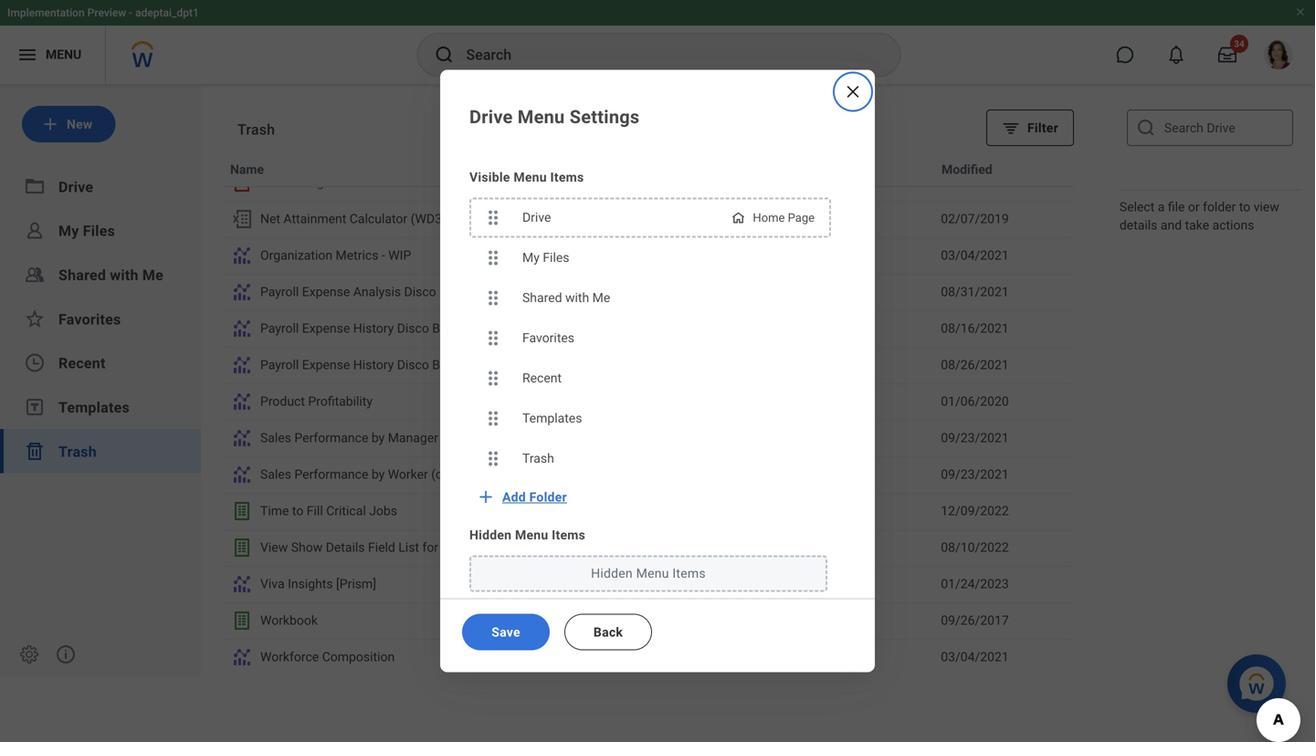 Task type: vqa. For each thing, say whether or not it's contained in the screenshot.


Task type: describe. For each thing, give the bounding box(es) containing it.
viva
[[260, 577, 285, 592]]

draggable vertical image for trash
[[482, 448, 504, 470]]

row containing payroll expense analysis disco board - not working
[[223, 274, 1074, 311]]

add folder button
[[469, 479, 578, 516]]

shared with me inside button
[[522, 290, 610, 306]]

drive menu settings
[[469, 106, 640, 128]]

only for 08/10/2022
[[760, 540, 785, 555]]

payroll expense history disco board - cp
[[260, 358, 492, 373]]

row containing payroll expense history disco board
[[223, 311, 1074, 347]]

jobs
[[369, 504, 397, 519]]

drive menu settings dialog
[[440, 70, 875, 673]]

12/09/2022
[[941, 504, 1009, 519]]

row containing sales performance by worker (copy)
[[223, 457, 1074, 493]]

add
[[502, 490, 526, 505]]

composition
[[322, 650, 395, 665]]

to inside select a file or folder to view details and take actions
[[1239, 200, 1251, 215]]

cell for 09/23/2021
[[571, 421, 753, 456]]

time
[[260, 504, 289, 519]]

1 horizontal spatial trash button
[[471, 441, 829, 477]]

add folder
[[502, 490, 567, 505]]

folder
[[529, 490, 567, 505]]

back button
[[564, 614, 652, 651]]

attainment
[[284, 211, 346, 227]]

payroll expense analysis disco board - not working
[[260, 285, 550, 300]]

discovery
[[442, 540, 497, 555]]

2 vertical spatial drive
[[522, 210, 551, 225]]

sales for sales performance by manager (copy)
[[260, 431, 291, 446]]

2 vertical spatial items
[[673, 566, 706, 581]]

0 horizontal spatial shared
[[58, 267, 106, 284]]

time to fill critical jobs link
[[231, 501, 564, 522]]

0 horizontal spatial drive
[[58, 178, 93, 196]]

cell for 02/07/2019
[[571, 202, 753, 237]]

take
[[1185, 218, 1209, 233]]

row containing product profitability
[[223, 384, 1074, 420]]

folder
[[1203, 200, 1236, 215]]

sales for sales performance by worker (copy)
[[260, 467, 291, 482]]

history for payroll expense history disco board
[[353, 321, 394, 336]]

viva insights [prism] link
[[231, 574, 564, 595]]

item list element
[[201, 0, 1096, 677]]

03/04/2021 for workforce composition
[[941, 650, 1009, 665]]

close environment banner image
[[1295, 6, 1306, 17]]

4 me cell from the top
[[571, 604, 753, 638]]

me cell for details
[[571, 531, 753, 565]]

03/04/2021 for organization metrics - wip
[[941, 248, 1009, 263]]

performance for worker
[[294, 467, 368, 482]]

1 vertical spatial board
[[432, 321, 466, 336]]

search drive field
[[1127, 110, 1293, 146]]

adeptai_dpt1
[[135, 6, 199, 19]]

payroll expense history disco board - cp link
[[231, 354, 564, 376]]

net
[[260, 211, 280, 227]]

select
[[1120, 200, 1155, 215]]

0 vertical spatial drive
[[469, 106, 513, 128]]

page
[[788, 211, 815, 225]]

01/06/2020
[[941, 394, 1009, 409]]

cell for 03/04/2021
[[571, 238, 753, 273]]

draggable vertical image for templates
[[482, 408, 504, 430]]

workforce
[[260, 650, 319, 665]]

processing failed: merit modeling
[[260, 175, 453, 190]]

row containing payroll expense history disco board - cp
[[223, 347, 1074, 384]]

analysis
[[353, 285, 401, 300]]

0 horizontal spatial trash
[[58, 443, 97, 461]]

1 horizontal spatial search image
[[1135, 117, 1157, 139]]

to inside 'row'
[[292, 504, 304, 519]]

1 horizontal spatial shared with me button
[[471, 280, 829, 316]]

row containing workbook
[[223, 603, 1074, 639]]

metrics
[[336, 248, 379, 263]]

save
[[492, 625, 520, 640]]

trash image
[[24, 440, 46, 462]]

owner button
[[575, 159, 619, 181]]

home page
[[753, 211, 815, 225]]

worker
[[388, 467, 428, 482]]

disco for cp
[[397, 358, 429, 373]]

star image
[[24, 308, 46, 330]]

details
[[326, 540, 365, 555]]

(copy) for sales performance by worker (copy)
[[431, 467, 467, 482]]

08/10/2022
[[941, 540, 1009, 555]]

only me for 01/24/2023
[[760, 577, 806, 592]]

only me for 02/07/2019
[[760, 211, 806, 227]]

me inside button
[[592, 290, 610, 306]]

hidden menu items hidden menu items
[[469, 528, 706, 581]]

by for manager
[[372, 431, 385, 446]]

templates inside button
[[522, 411, 582, 426]]

net attainment calculator (wd32).xlsx
[[260, 211, 479, 227]]

performance for manager
[[294, 431, 368, 446]]

sales performance by worker (copy) link
[[231, 464, 564, 486]]

time to fill critical jobs
[[260, 504, 397, 519]]

list
[[398, 540, 419, 555]]

row containing name
[[223, 151, 1074, 187]]

draggable vertical image for shared
[[482, 287, 504, 309]]

select a file or folder to view details and take actions
[[1120, 200, 1279, 233]]

implementation preview -   adeptai_dpt1
[[7, 6, 199, 19]]

payroll expense history disco board
[[260, 321, 466, 336]]

08/16/2021
[[941, 321, 1009, 336]]

09/26/2017
[[941, 613, 1009, 628]]

menu up back button
[[636, 566, 669, 581]]

plus image
[[477, 488, 495, 506]]

settings
[[570, 106, 640, 128]]

- inside banner
[[129, 6, 133, 19]]

net attainment calculator (wd32).xlsx link
[[231, 208, 564, 230]]

organization metrics - wip link
[[231, 245, 564, 267]]

menu for hidden
[[515, 528, 548, 543]]

shared inside button
[[522, 290, 562, 306]]

preview
[[87, 6, 126, 19]]

0 horizontal spatial shared with me button
[[58, 267, 164, 284]]

cell for 08/16/2021
[[571, 311, 753, 346]]

draggable vertical image for favorites
[[482, 327, 504, 349]]

workforce composition
[[260, 650, 395, 665]]

menu for drive
[[518, 106, 565, 128]]

product
[[260, 394, 305, 409]]

sales performance by manager (copy)
[[260, 431, 477, 446]]

[prism]
[[336, 577, 376, 592]]

workforce composition link
[[231, 647, 564, 669]]

cell for 01/06/2020
[[571, 385, 753, 419]]

menu for visible
[[514, 170, 547, 185]]

field
[[368, 540, 395, 555]]

disco for not
[[404, 285, 436, 300]]

insights
[[288, 577, 333, 592]]

expense for payroll expense analysis disco board - not working
[[302, 285, 350, 300]]

x image
[[844, 83, 862, 101]]

me cell for [prism]
[[571, 567, 753, 602]]

and
[[1161, 218, 1182, 233]]

product profitability link
[[231, 391, 564, 413]]

payroll for payroll expense history disco board - cp
[[260, 358, 299, 373]]

grid inside item list element
[[223, 0, 1074, 676]]

board for cp
[[432, 358, 466, 373]]

merit
[[367, 175, 397, 190]]

calculator
[[350, 211, 407, 227]]

08/26/2021
[[941, 358, 1009, 373]]

0 horizontal spatial trash button
[[58, 443, 97, 461]]

clock image
[[24, 352, 46, 374]]

product profitability
[[260, 394, 373, 409]]

failed:
[[327, 175, 364, 190]]

0 horizontal spatial favorites button
[[58, 311, 121, 328]]



Task type: locate. For each thing, give the bounding box(es) containing it.
menu up visible menu items
[[518, 106, 565, 128]]

09/23/2021 up 12/09/2022
[[941, 467, 1009, 482]]

1 row from the top
[[223, 151, 1074, 187]]

1 performance from the top
[[294, 431, 368, 446]]

processing failed: merit modeling link
[[231, 172, 564, 194]]

0 vertical spatial shared
[[58, 267, 106, 284]]

draggable vertical image inside the shared with me button
[[482, 287, 504, 309]]

my files
[[58, 223, 115, 240], [522, 250, 569, 265]]

1 vertical spatial (copy)
[[431, 467, 467, 482]]

2 horizontal spatial drive
[[522, 210, 551, 225]]

2 row from the top
[[223, 201, 1074, 237]]

1 horizontal spatial recent button
[[471, 360, 829, 397]]

1 vertical spatial only me
[[760, 540, 806, 555]]

1 vertical spatial items
[[552, 528, 585, 543]]

payroll expense history disco board link
[[231, 318, 564, 340]]

menu down add folder
[[515, 528, 548, 543]]

draggable vertical image down cp
[[482, 408, 504, 430]]

my files button down drive button
[[58, 223, 115, 240]]

discovery board image
[[231, 245, 253, 267], [231, 318, 253, 340], [231, 354, 253, 376], [231, 391, 253, 413], [231, 427, 253, 449], [231, 574, 253, 595], [231, 647, 253, 669], [231, 647, 253, 669]]

visible menu items
[[469, 170, 584, 185]]

shared
[[58, 267, 106, 284], [522, 290, 562, 306]]

0 vertical spatial my files
[[58, 223, 115, 240]]

performance
[[294, 431, 368, 446], [294, 467, 368, 482]]

(copy) inside 'sales performance by manager (copy)' link
[[441, 431, 477, 446]]

viva insights [prism]
[[260, 577, 376, 592]]

2 draggable vertical image from the top
[[482, 327, 504, 349]]

recent button
[[58, 355, 106, 372], [471, 360, 829, 397]]

2 only me link from the top
[[760, 538, 926, 558]]

modeling
[[400, 175, 453, 190]]

12 row from the top
[[223, 566, 1074, 603]]

info image
[[55, 644, 77, 666]]

1 vertical spatial with
[[565, 290, 589, 306]]

1 09/23/2021 from the top
[[941, 431, 1009, 446]]

draggable vertical image
[[482, 207, 504, 229], [482, 327, 504, 349], [482, 408, 504, 430], [482, 448, 504, 470]]

0 horizontal spatial with
[[110, 267, 139, 284]]

5 row from the top
[[223, 311, 1074, 347]]

favorites
[[58, 311, 121, 328], [522, 331, 575, 346]]

1 draggable vertical image from the top
[[482, 207, 504, 229]]

1 vertical spatial disco
[[397, 321, 429, 336]]

1 horizontal spatial templates button
[[471, 400, 829, 437]]

only for 01/24/2023
[[760, 577, 785, 592]]

favorites down working
[[522, 331, 575, 346]]

14 row from the top
[[223, 639, 1074, 676]]

disco inside payroll expense history disco board - cp link
[[397, 358, 429, 373]]

payroll for payroll expense history disco board
[[260, 321, 299, 336]]

disco down wip at the top of page
[[404, 285, 436, 300]]

1 horizontal spatial to
[[1239, 200, 1251, 215]]

hidden down plus icon
[[469, 528, 512, 543]]

critical
[[326, 504, 366, 519]]

disco down payroll expense analysis disco board - not working
[[397, 321, 429, 336]]

1 03/04/2021 from the top
[[941, 248, 1009, 263]]

(copy) right manager
[[441, 431, 477, 446]]

1 horizontal spatial shared
[[522, 290, 562, 306]]

boards
[[500, 540, 540, 555]]

history up 'payroll expense history disco board - cp'
[[353, 321, 394, 336]]

implementation
[[7, 6, 85, 19]]

1 only me link from the top
[[760, 209, 926, 229]]

1 vertical spatial files
[[543, 250, 569, 265]]

expense up 'payroll expense history disco board - cp'
[[302, 321, 350, 336]]

with right shared with me image
[[110, 267, 139, 284]]

0 vertical spatial 03/04/2021
[[941, 248, 1009, 263]]

document image
[[231, 208, 253, 230]]

1 payroll from the top
[[260, 285, 299, 300]]

5 me cell from the top
[[571, 640, 753, 675]]

shared with me right shared with me image
[[58, 267, 164, 284]]

file
[[1168, 200, 1185, 215]]

my files button down processing failed: merit modeling row
[[471, 240, 829, 276]]

expense for payroll expense history disco board - cp
[[302, 358, 350, 373]]

save button
[[462, 614, 550, 651]]

notifications large image
[[1167, 46, 1186, 64]]

view
[[1254, 200, 1279, 215]]

drive down visible menu items
[[522, 210, 551, 225]]

row containing sales performance by manager (copy)
[[223, 420, 1074, 457]]

shared right shared with me image
[[58, 267, 106, 284]]

inbox large image
[[1218, 46, 1237, 64]]

1 vertical spatial 09/23/2021
[[941, 467, 1009, 482]]

only me for 08/10/2022
[[760, 540, 806, 555]]

0 horizontal spatial favorites
[[58, 311, 121, 328]]

0 vertical spatial (copy)
[[441, 431, 477, 446]]

- left not
[[476, 285, 480, 300]]

11 row from the top
[[223, 530, 1074, 566]]

files inside button
[[543, 250, 569, 265]]

payroll
[[260, 285, 299, 300], [260, 321, 299, 336], [260, 358, 299, 373]]

0 horizontal spatial my files
[[58, 223, 115, 240]]

03/04/2021 down 09/26/2017
[[941, 650, 1009, 665]]

cell
[[571, 165, 753, 200], [934, 165, 1073, 200], [571, 202, 753, 237], [571, 238, 753, 273], [571, 311, 753, 346], [571, 385, 753, 419], [571, 421, 753, 456]]

recent
[[58, 355, 106, 372], [522, 371, 562, 386]]

1 horizontal spatial with
[[565, 290, 589, 306]]

2 expense from the top
[[302, 321, 350, 336]]

expense down organization metrics - wip
[[302, 285, 350, 300]]

board left cp
[[432, 358, 466, 373]]

view show details field list for discovery boards link
[[231, 537, 564, 559]]

view
[[260, 540, 288, 555]]

draggable vertical image up not
[[482, 247, 504, 269]]

view show details field list for discovery boards
[[260, 540, 540, 555]]

to up 'actions'
[[1239, 200, 1251, 215]]

2 09/23/2021 from the top
[[941, 467, 1009, 482]]

wip
[[388, 248, 411, 263]]

1 by from the top
[[372, 431, 385, 446]]

2 vertical spatial only me link
[[760, 574, 926, 595]]

search image
[[433, 44, 455, 66], [1135, 117, 1157, 139]]

3 me cell from the top
[[571, 567, 753, 602]]

my files down drive button
[[58, 223, 115, 240]]

2 vertical spatial only
[[760, 577, 785, 592]]

drive
[[469, 106, 513, 128], [58, 178, 93, 196], [522, 210, 551, 225]]

me cell for analysis
[[571, 275, 753, 310]]

board down payroll expense analysis disco board - not working
[[432, 321, 466, 336]]

0 vertical spatial shared with me
[[58, 267, 164, 284]]

1 vertical spatial sales
[[260, 467, 291, 482]]

1 vertical spatial history
[[353, 358, 394, 373]]

row containing viva insights [prism]
[[223, 566, 1074, 603]]

0 vertical spatial sales
[[260, 431, 291, 446]]

13 row from the top
[[223, 603, 1074, 639]]

2 vertical spatial board
[[432, 358, 466, 373]]

files down drive button
[[83, 223, 115, 240]]

recent inside recent button
[[522, 371, 562, 386]]

disco inside payroll expense history disco board link
[[397, 321, 429, 336]]

sales performance by worker (copy)
[[260, 467, 467, 482]]

2 vertical spatial only me
[[760, 577, 806, 592]]

0 vertical spatial board
[[439, 285, 473, 300]]

row
[[223, 151, 1074, 187], [223, 201, 1074, 237], [223, 237, 1074, 274], [223, 274, 1074, 311], [223, 311, 1074, 347], [223, 347, 1074, 384], [223, 384, 1074, 420], [223, 420, 1074, 457], [223, 457, 1074, 493], [223, 493, 1074, 530], [223, 530, 1074, 566], [223, 566, 1074, 603], [223, 603, 1074, 639], [223, 639, 1074, 676]]

payroll expense analysis disco board - not working link
[[231, 281, 564, 303]]

2 sales from the top
[[260, 467, 291, 482]]

- left cp
[[469, 358, 473, 373]]

a
[[1158, 200, 1165, 215]]

0 vertical spatial files
[[83, 223, 115, 240]]

1 vertical spatial shared
[[522, 290, 562, 306]]

0 horizontal spatial hidden
[[469, 528, 512, 543]]

0 horizontal spatial files
[[83, 223, 115, 240]]

document image
[[231, 208, 253, 230]]

4 row from the top
[[223, 274, 1074, 311]]

1 vertical spatial my
[[522, 250, 540, 265]]

disco
[[404, 285, 436, 300], [397, 321, 429, 336], [397, 358, 429, 373]]

4 draggable vertical image from the top
[[482, 448, 504, 470]]

organization metrics - wip
[[260, 248, 411, 263]]

2 vertical spatial draggable vertical image
[[482, 368, 504, 390]]

1 vertical spatial only me link
[[760, 538, 926, 558]]

with
[[110, 267, 139, 284], [565, 290, 589, 306]]

1 horizontal spatial favorites
[[522, 331, 575, 346]]

favorites right star image
[[58, 311, 121, 328]]

1 horizontal spatial recent
[[522, 371, 562, 386]]

workbook image
[[231, 501, 253, 522], [231, 501, 253, 522], [231, 610, 253, 632], [231, 610, 253, 632]]

menu right visible at the top left of page
[[514, 170, 547, 185]]

1 vertical spatial favorites
[[522, 331, 575, 346]]

draggable vertical image down not
[[482, 368, 504, 390]]

or
[[1188, 200, 1200, 215]]

3 only me link from the top
[[760, 574, 926, 595]]

workbook image
[[231, 172, 253, 194], [231, 172, 253, 194], [231, 537, 253, 559], [231, 537, 253, 559]]

processing failed: merit modeling row
[[223, 164, 1074, 201]]

3 only me from the top
[[760, 577, 806, 592]]

2 history from the top
[[353, 358, 394, 373]]

3 draggable vertical image from the top
[[482, 368, 504, 390]]

trash up name
[[237, 121, 275, 138]]

items for visible
[[550, 170, 584, 185]]

expense up product profitability in the bottom of the page
[[302, 358, 350, 373]]

trash up add folder
[[522, 451, 554, 466]]

disco inside payroll expense analysis disco board - not working link
[[404, 285, 436, 300]]

owner
[[579, 162, 616, 177]]

my right user image
[[58, 223, 79, 240]]

1 horizontal spatial my files button
[[471, 240, 829, 276]]

row containing view show details field list for discovery boards
[[223, 530, 1074, 566]]

only me link for 02/07/2019
[[760, 209, 926, 229]]

0 vertical spatial disco
[[404, 285, 436, 300]]

0 vertical spatial only me link
[[760, 209, 926, 229]]

expense for payroll expense history disco board
[[302, 321, 350, 336]]

grid containing name
[[223, 0, 1074, 676]]

0 vertical spatial only
[[760, 211, 785, 227]]

draggable vertical image inside templates button
[[482, 408, 504, 430]]

10 row from the top
[[223, 493, 1074, 530]]

1 history from the top
[[353, 321, 394, 336]]

draggable vertical image down visible at the top left of page
[[482, 207, 504, 229]]

by left manager
[[372, 431, 385, 446]]

by for worker
[[372, 467, 385, 482]]

(copy)
[[441, 431, 477, 446], [431, 467, 467, 482]]

- left wip at the top of page
[[382, 248, 385, 263]]

7 row from the top
[[223, 384, 1074, 420]]

with right working
[[565, 290, 589, 306]]

favorites button
[[58, 311, 121, 328], [471, 320, 829, 357]]

board left not
[[439, 285, 473, 300]]

recent right cp
[[522, 371, 562, 386]]

2 me cell from the top
[[571, 531, 753, 565]]

draggable vertical image inside my files button
[[482, 247, 504, 269]]

payroll for payroll expense analysis disco board - not working
[[260, 285, 299, 300]]

show
[[291, 540, 323, 555]]

1 vertical spatial drive
[[58, 178, 93, 196]]

2 draggable vertical image from the top
[[482, 287, 504, 309]]

profile logan mcneil element
[[1253, 35, 1304, 75]]

1 vertical spatial payroll
[[260, 321, 299, 336]]

expense
[[302, 285, 350, 300], [302, 321, 350, 336], [302, 358, 350, 373]]

my up working
[[522, 250, 540, 265]]

details
[[1120, 218, 1158, 233]]

profitability
[[308, 394, 373, 409]]

disco down payroll expense history disco board link
[[397, 358, 429, 373]]

drive up visible at the top left of page
[[469, 106, 513, 128]]

only me link for 01/24/2023
[[760, 574, 926, 595]]

items for hidden
[[552, 528, 585, 543]]

with inside button
[[565, 290, 589, 306]]

- right preview
[[129, 6, 133, 19]]

history for payroll expense history disco board - cp
[[353, 358, 394, 373]]

drive right folder open icon at top left
[[58, 178, 93, 196]]

name
[[230, 162, 264, 177]]

01/24/2023
[[941, 577, 1009, 592]]

draggable vertical image for drive
[[482, 207, 504, 229]]

user image
[[24, 220, 46, 242]]

sales down "product"
[[260, 431, 291, 446]]

03/04/2021 up "08/31/2021"
[[941, 248, 1009, 263]]

2 only from the top
[[760, 540, 785, 555]]

my files up working
[[522, 250, 569, 265]]

history down payroll expense history disco board
[[353, 358, 394, 373]]

1 horizontal spatial trash
[[237, 121, 275, 138]]

fill
[[307, 504, 323, 519]]

board for not
[[439, 285, 473, 300]]

0 horizontal spatial shared with me
[[58, 267, 164, 284]]

sales performance by manager (copy) link
[[231, 427, 564, 449]]

03/04/2021
[[941, 248, 1009, 263], [941, 650, 1009, 665]]

1 horizontal spatial files
[[543, 250, 569, 265]]

workbook
[[260, 613, 318, 628]]

2 03/04/2021 from the top
[[941, 650, 1009, 665]]

items
[[550, 170, 584, 185], [552, 528, 585, 543], [673, 566, 706, 581]]

0 vertical spatial by
[[372, 431, 385, 446]]

1 horizontal spatial shared with me
[[522, 290, 610, 306]]

0 horizontal spatial templates
[[58, 399, 130, 416]]

back
[[594, 625, 623, 640]]

implementation preview -   adeptai_dpt1 banner
[[0, 0, 1315, 84]]

row containing workforce composition
[[223, 639, 1074, 676]]

trash inside button
[[522, 451, 554, 466]]

me cell
[[571, 275, 753, 310], [571, 531, 753, 565], [571, 567, 753, 602], [571, 604, 753, 638], [571, 640, 753, 675]]

8 row from the top
[[223, 420, 1074, 457]]

0 horizontal spatial my files button
[[58, 223, 115, 240]]

9 row from the top
[[223, 457, 1074, 493]]

cp
[[476, 358, 492, 373]]

0 vertical spatial payroll
[[260, 285, 299, 300]]

0 vertical spatial to
[[1239, 200, 1251, 215]]

performance up "time to fill critical jobs"
[[294, 467, 368, 482]]

1 vertical spatial only
[[760, 540, 785, 555]]

2 vertical spatial disco
[[397, 358, 429, 373]]

recent right clock 'image'
[[58, 355, 106, 372]]

only for 02/07/2019
[[760, 211, 785, 227]]

manager
[[388, 431, 438, 446]]

discovery board image
[[231, 245, 253, 267], [231, 281, 253, 303], [231, 281, 253, 303], [231, 318, 253, 340], [231, 354, 253, 376], [231, 391, 253, 413], [231, 427, 253, 449], [231, 464, 253, 486], [231, 464, 253, 486], [231, 574, 253, 595]]

shared right not
[[522, 290, 562, 306]]

2 payroll from the top
[[260, 321, 299, 336]]

home image
[[731, 211, 746, 225]]

1 sales from the top
[[260, 431, 291, 446]]

templates button
[[58, 399, 130, 416], [471, 400, 829, 437]]

trash button
[[471, 441, 829, 477], [58, 443, 97, 461]]

1 only from the top
[[760, 211, 785, 227]]

performance down profitability
[[294, 431, 368, 446]]

0 horizontal spatial recent button
[[58, 355, 106, 372]]

draggable vertical image inside recent button
[[482, 368, 504, 390]]

1 vertical spatial search image
[[1135, 117, 1157, 139]]

1 me cell from the top
[[571, 275, 753, 310]]

my files button
[[58, 223, 115, 240], [471, 240, 829, 276]]

1 vertical spatial by
[[372, 467, 385, 482]]

files up working
[[543, 250, 569, 265]]

1 horizontal spatial templates
[[522, 411, 582, 426]]

folder open image
[[24, 176, 46, 197]]

1 draggable vertical image from the top
[[482, 247, 504, 269]]

home
[[753, 211, 785, 225]]

1 vertical spatial shared with me
[[522, 290, 610, 306]]

draggable vertical image up cp
[[482, 327, 504, 349]]

modified
[[942, 162, 993, 177]]

row containing organization metrics - wip
[[223, 237, 1074, 274]]

by left worker
[[372, 467, 385, 482]]

3 expense from the top
[[302, 358, 350, 373]]

1 horizontal spatial my files
[[522, 250, 569, 265]]

draggable vertical image left working
[[482, 287, 504, 309]]

drive button
[[58, 178, 93, 196]]

0 vertical spatial items
[[550, 170, 584, 185]]

workbook link
[[231, 610, 564, 632]]

shared with me image
[[24, 264, 46, 286]]

performance inside 'sales performance by manager (copy)' link
[[294, 431, 368, 446]]

0 horizontal spatial to
[[292, 504, 304, 519]]

0 horizontal spatial my
[[58, 223, 79, 240]]

0 vertical spatial hidden
[[469, 528, 512, 543]]

2 vertical spatial payroll
[[260, 358, 299, 373]]

grid
[[223, 0, 1074, 676]]

for
[[422, 540, 438, 555]]

performance inside 'sales performance by worker (copy)' link
[[294, 467, 368, 482]]

2 performance from the top
[[294, 467, 368, 482]]

08/31/2021
[[941, 285, 1009, 300]]

3 draggable vertical image from the top
[[482, 408, 504, 430]]

1 expense from the top
[[302, 285, 350, 300]]

working
[[505, 285, 550, 300]]

only me link for 08/10/2022
[[760, 538, 926, 558]]

0 vertical spatial only me
[[760, 211, 806, 227]]

0 horizontal spatial recent
[[58, 355, 106, 372]]

trash inside item list element
[[237, 121, 275, 138]]

my files inside my files button
[[522, 250, 569, 265]]

0 vertical spatial favorites
[[58, 311, 121, 328]]

hidden
[[469, 528, 512, 543], [591, 566, 633, 581]]

board
[[439, 285, 473, 300], [432, 321, 466, 336], [432, 358, 466, 373]]

history
[[353, 321, 394, 336], [353, 358, 394, 373]]

draggable vertical image up plus icon
[[482, 448, 504, 470]]

3 only from the top
[[760, 577, 785, 592]]

actions
[[1213, 218, 1254, 233]]

hidden up back
[[591, 566, 633, 581]]

only
[[760, 211, 785, 227], [760, 540, 785, 555], [760, 577, 785, 592]]

not
[[483, 285, 501, 300]]

favorites inside favorites button
[[522, 331, 575, 346]]

sales up time
[[260, 467, 291, 482]]

0 vertical spatial 09/23/2021
[[941, 431, 1009, 446]]

1 vertical spatial to
[[292, 504, 304, 519]]

(copy) inside 'sales performance by worker (copy)' link
[[431, 467, 467, 482]]

0 vertical spatial draggable vertical image
[[482, 247, 504, 269]]

trash right trash 'image'
[[58, 443, 97, 461]]

1 vertical spatial hidden
[[591, 566, 633, 581]]

0 vertical spatial search image
[[433, 44, 455, 66]]

0 vertical spatial with
[[110, 267, 139, 284]]

0 vertical spatial my
[[58, 223, 79, 240]]

column header inside item list element
[[753, 152, 934, 186]]

09/23/2021 down the 01/06/2020
[[941, 431, 1009, 446]]

1 horizontal spatial favorites button
[[471, 320, 829, 357]]

draggable vertical image inside trash button
[[482, 448, 504, 470]]

row containing net attainment calculator (wd32).xlsx
[[223, 201, 1074, 237]]

by inside 'sales performance by worker (copy)' link
[[372, 467, 385, 482]]

3 payroll from the top
[[260, 358, 299, 373]]

0 horizontal spatial templates button
[[58, 399, 130, 416]]

to left fill
[[292, 504, 304, 519]]

2 by from the top
[[372, 467, 385, 482]]

6 row from the top
[[223, 347, 1074, 384]]

0 vertical spatial performance
[[294, 431, 368, 446]]

1 horizontal spatial my
[[522, 250, 540, 265]]

gear image
[[18, 644, 40, 666]]

(copy) right worker
[[431, 467, 467, 482]]

shared with me right not
[[522, 290, 610, 306]]

column header
[[753, 152, 934, 186]]

1 only me from the top
[[760, 211, 806, 227]]

draggable vertical image
[[482, 247, 504, 269], [482, 287, 504, 309], [482, 368, 504, 390]]

(copy) for sales performance by manager (copy)
[[441, 431, 477, 446]]

2 vertical spatial expense
[[302, 358, 350, 373]]

row containing time to fill critical jobs
[[223, 493, 1074, 530]]

3 row from the top
[[223, 237, 1074, 274]]

1 horizontal spatial hidden
[[591, 566, 633, 581]]

by inside 'sales performance by manager (copy)' link
[[372, 431, 385, 446]]

visible
[[469, 170, 510, 185]]

1 vertical spatial performance
[[294, 467, 368, 482]]

1 vertical spatial 03/04/2021
[[941, 650, 1009, 665]]

processing
[[260, 175, 324, 190]]

1 vertical spatial expense
[[302, 321, 350, 336]]

1 horizontal spatial drive
[[469, 106, 513, 128]]

1 vertical spatial draggable vertical image
[[482, 287, 504, 309]]

0 vertical spatial history
[[353, 321, 394, 336]]

my inside button
[[522, 250, 540, 265]]

draggable vertical image for my
[[482, 247, 504, 269]]

2 only me from the top
[[760, 540, 806, 555]]

0 vertical spatial expense
[[302, 285, 350, 300]]



